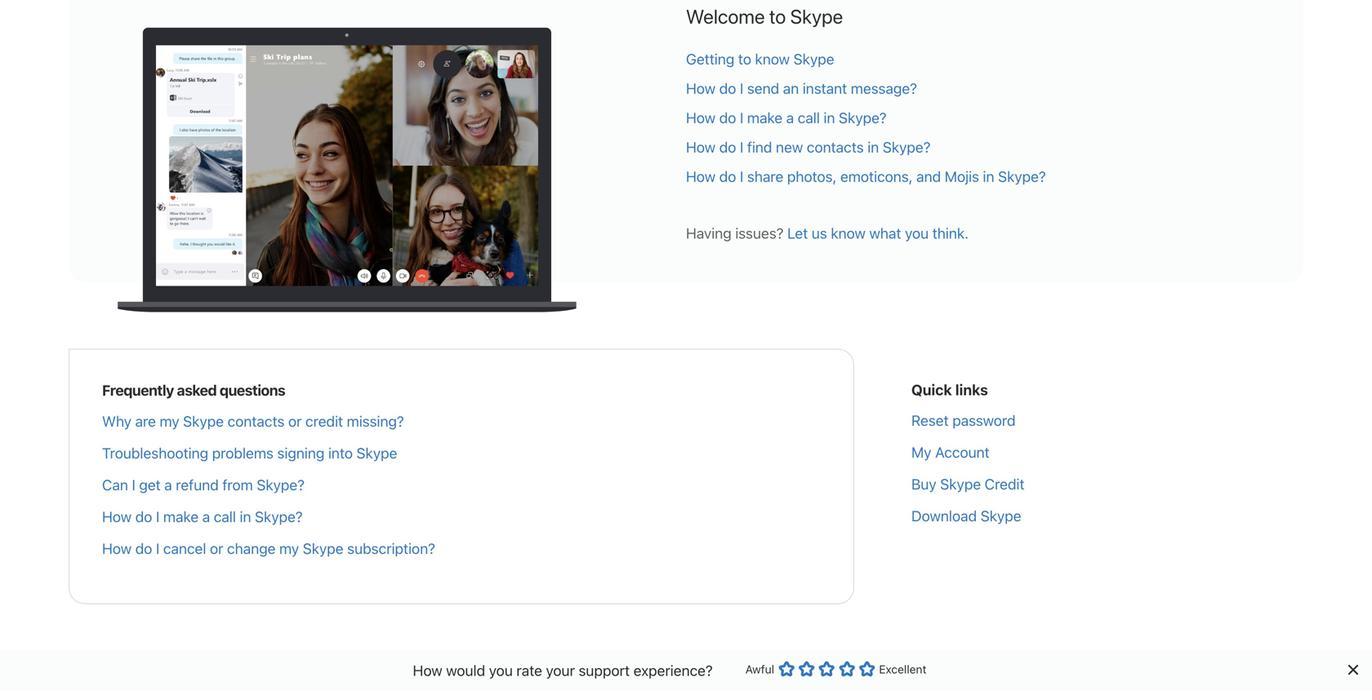 Task type: locate. For each thing, give the bounding box(es) containing it.
0 horizontal spatial to
[[738, 50, 751, 68]]

can
[[102, 477, 128, 494]]

know
[[755, 50, 790, 68], [831, 225, 866, 242]]

getting to know skype
[[686, 50, 834, 68]]

skype?
[[839, 109, 887, 126], [883, 138, 931, 156], [998, 168, 1046, 185], [257, 477, 305, 494], [255, 508, 303, 526]]

contacts up photos, at the right
[[807, 138, 864, 156]]

0 vertical spatial my
[[160, 413, 179, 430]]

1 vertical spatial know
[[831, 225, 866, 242]]

why
[[102, 413, 132, 430]]

welcome
[[686, 5, 765, 28]]

in up "emoticons,"
[[868, 138, 879, 156]]

what
[[869, 225, 901, 242]]

0 vertical spatial know
[[755, 50, 790, 68]]

do inside how do i share photos, emoticons, and mojis in skype? link
[[719, 168, 736, 185]]

i left get
[[132, 477, 135, 494]]

to
[[769, 5, 786, 28], [738, 50, 751, 68]]

into
[[328, 445, 353, 462]]

my
[[912, 444, 932, 461]]

how do i cancel or change my skype subscription? link
[[102, 539, 821, 559]]

frequently asked questions
[[102, 382, 285, 399]]

skype down asked at the left bottom of page
[[183, 413, 224, 430]]

0 horizontal spatial you
[[489, 662, 513, 680]]

signing
[[277, 445, 325, 462]]

0 vertical spatial a
[[786, 109, 794, 126]]

send
[[747, 80, 779, 97]]

would
[[446, 662, 485, 680]]

call inside the welcome to skype region
[[798, 109, 820, 126]]

0 vertical spatial to
[[769, 5, 786, 28]]

reset password
[[912, 412, 1016, 430]]

1 horizontal spatial make
[[747, 109, 783, 126]]

1 horizontal spatial or
[[288, 413, 302, 430]]

think.
[[933, 225, 969, 242]]

contacts inside 'link'
[[228, 413, 285, 430]]

0 vertical spatial call
[[798, 109, 820, 126]]

excellent
[[879, 663, 927, 677]]

let
[[787, 225, 808, 242]]

0 horizontal spatial contacts
[[228, 413, 285, 430]]

know up send
[[755, 50, 790, 68]]

having issues? let us know what you think.
[[686, 225, 969, 242]]

contacts
[[807, 138, 864, 156], [228, 413, 285, 430]]

2 horizontal spatial a
[[786, 109, 794, 126]]

subscription?
[[347, 540, 435, 558]]

call down from
[[214, 508, 236, 526]]

0 vertical spatial you
[[905, 225, 929, 242]]

questions
[[220, 382, 285, 399]]

getting
[[686, 50, 735, 68]]

my inside 'link'
[[160, 413, 179, 430]]

a up new
[[786, 109, 794, 126]]

do
[[719, 80, 736, 97], [719, 109, 736, 126], [719, 138, 736, 156], [719, 168, 736, 185], [135, 508, 152, 526], [135, 540, 152, 558]]

or right the cancel
[[210, 540, 223, 558]]

how do i send an instant message?
[[686, 80, 917, 97]]

know right us
[[831, 225, 866, 242]]

make
[[747, 109, 783, 126], [163, 508, 199, 526]]

reset
[[912, 412, 949, 430]]

do for how do i send an instant message? link
[[719, 80, 736, 97]]

your
[[546, 662, 575, 680]]

0 horizontal spatial make
[[163, 508, 199, 526]]

to right getting
[[738, 50, 751, 68]]

do for how do i find new contacts in skype? link
[[719, 138, 736, 156]]

change
[[227, 540, 276, 558]]

i
[[740, 80, 744, 97], [740, 109, 744, 126], [740, 138, 744, 156], [740, 168, 744, 185], [132, 477, 135, 494], [156, 508, 160, 526], [156, 540, 160, 558]]

in
[[824, 109, 835, 126], [868, 138, 879, 156], [983, 168, 994, 185], [240, 508, 251, 526]]

or left credit
[[288, 413, 302, 430]]

us
[[812, 225, 827, 242]]

1 horizontal spatial know
[[831, 225, 866, 242]]

my
[[160, 413, 179, 430], [279, 540, 299, 558]]

quick
[[912, 381, 952, 399]]

you left rate
[[489, 662, 513, 680]]

awful
[[745, 663, 774, 677]]

to up getting to know skype
[[769, 5, 786, 28]]

1 horizontal spatial how do i make a call in skype?
[[686, 109, 887, 126]]

0 vertical spatial contacts
[[807, 138, 864, 156]]

i inside how do i share photos, emoticons, and mojis in skype? link
[[740, 168, 744, 185]]

i left the cancel
[[156, 540, 160, 558]]

i left send
[[740, 80, 744, 97]]

how do i make a call in skype? up new
[[686, 109, 887, 126]]

a right get
[[164, 477, 172, 494]]

in up "change"
[[240, 508, 251, 526]]

1 horizontal spatial you
[[905, 225, 929, 242]]

1 horizontal spatial to
[[769, 5, 786, 28]]

find
[[747, 138, 772, 156]]

make down send
[[747, 109, 783, 126]]

1 vertical spatial or
[[210, 540, 223, 558]]

2 vertical spatial a
[[202, 508, 210, 526]]

how do i cancel or change my skype subscription?
[[102, 540, 435, 558]]

how do i make a call in skype? link up how do i find new contacts in skype? link
[[686, 108, 1270, 128]]

password
[[952, 412, 1016, 430]]

1 vertical spatial my
[[279, 540, 299, 558]]

do inside how do i send an instant message? link
[[719, 80, 736, 97]]

a
[[786, 109, 794, 126], [164, 477, 172, 494], [202, 508, 210, 526]]

in right mojis at right top
[[983, 168, 994, 185]]

0 vertical spatial or
[[288, 413, 302, 430]]

i left find
[[740, 138, 744, 156]]

a down can i get a refund from skype?
[[202, 508, 210, 526]]

i inside how do i cancel or change my skype subscription? link
[[156, 540, 160, 558]]

a inside the welcome to skype region
[[786, 109, 794, 126]]

you
[[905, 225, 929, 242], [489, 662, 513, 680]]

refund
[[176, 477, 219, 494]]

how do i make a call in skype? inside the welcome to skype region
[[686, 109, 887, 126]]

contacts down questions
[[228, 413, 285, 430]]

skype? up how do i cancel or change my skype subscription?
[[255, 508, 303, 526]]

skype down the credit
[[981, 508, 1021, 525]]

0 horizontal spatial call
[[214, 508, 236, 526]]

0 horizontal spatial how do i make a call in skype?
[[102, 508, 303, 526]]

call
[[798, 109, 820, 126], [214, 508, 236, 526]]

how do i make a call in skype? link
[[686, 108, 1270, 128], [102, 508, 821, 527]]

1 horizontal spatial contacts
[[807, 138, 864, 156]]

you right what
[[905, 225, 929, 242]]

1 horizontal spatial call
[[798, 109, 820, 126]]

welcome to skype
[[686, 5, 843, 28]]

1 vertical spatial how do i make a call in skype?
[[102, 508, 303, 526]]

how
[[686, 80, 716, 97], [686, 109, 716, 126], [686, 138, 716, 156], [686, 168, 716, 185], [102, 508, 132, 526], [102, 540, 132, 558], [413, 662, 442, 680]]

do inside how do i find new contacts in skype? link
[[719, 138, 736, 156]]

do for how do i cancel or change my skype subscription? link
[[135, 540, 152, 558]]

make up the cancel
[[163, 508, 199, 526]]

or
[[288, 413, 302, 430], [210, 540, 223, 558]]

1 vertical spatial contacts
[[228, 413, 285, 430]]

0 horizontal spatial a
[[164, 477, 172, 494]]

to for welcome
[[769, 5, 786, 28]]

1 vertical spatial make
[[163, 508, 199, 526]]

how do i find new contacts in skype?
[[686, 138, 931, 156]]

mojis
[[945, 168, 979, 185]]

0 horizontal spatial my
[[160, 413, 179, 430]]

my right "change"
[[279, 540, 299, 558]]

option
[[778, 662, 795, 678], [798, 662, 815, 678], [819, 662, 835, 678], [839, 662, 855, 678], [859, 662, 875, 678]]

1 option from the left
[[778, 662, 795, 678]]

instant
[[803, 80, 847, 97]]

issues?
[[735, 225, 784, 242]]

how do i make a call in skype?
[[686, 109, 887, 126], [102, 508, 303, 526]]

1 vertical spatial to
[[738, 50, 751, 68]]

skype? down "message?"
[[839, 109, 887, 126]]

i down getting to know skype
[[740, 109, 744, 126]]

how do i share photos, emoticons, and mojis in skype?
[[686, 168, 1046, 185]]

1 vertical spatial a
[[164, 477, 172, 494]]

credit
[[985, 476, 1025, 493]]

reset password link
[[912, 411, 1271, 431]]

call up how do i find new contacts in skype?
[[798, 109, 820, 126]]

make inside the welcome to skype region
[[747, 109, 783, 126]]

skype
[[790, 5, 843, 28], [794, 50, 834, 68], [183, 413, 224, 430], [357, 445, 397, 462], [940, 476, 981, 493], [981, 508, 1021, 525], [303, 540, 344, 558]]

how do i make a call in skype? link down can i get a refund from skype? link at the bottom of the page
[[102, 508, 821, 527]]

contacts inside the welcome to skype region
[[807, 138, 864, 156]]

skype inside 'link'
[[183, 413, 224, 430]]

why are my skype contacts or credit missing? link
[[102, 412, 821, 432]]

my right are
[[160, 413, 179, 430]]

getting to know skype link
[[686, 49, 1270, 69]]

how do i make a call in skype? down can i get a refund from skype?
[[102, 508, 303, 526]]

why are my skype contacts or credit missing?
[[102, 413, 404, 430]]

skype? up and
[[883, 138, 931, 156]]

quick links
[[912, 381, 988, 399]]

i left share
[[740, 168, 744, 185]]

0 vertical spatial make
[[747, 109, 783, 126]]

do inside how do i cancel or change my skype subscription? link
[[135, 540, 152, 558]]

how do i send an instant message? link
[[686, 79, 1270, 98]]

0 vertical spatial how do i make a call in skype?
[[686, 109, 887, 126]]



Task type: vqa. For each thing, say whether or not it's contained in the screenshot.
Learn
no



Task type: describe. For each thing, give the bounding box(es) containing it.
emoticons,
[[840, 168, 913, 185]]

4 option from the left
[[839, 662, 855, 678]]

1 horizontal spatial my
[[279, 540, 299, 558]]

i inside how do i find new contacts in skype? link
[[740, 138, 744, 156]]

3 option from the left
[[819, 662, 835, 678]]

0 horizontal spatial or
[[210, 540, 223, 558]]

links
[[955, 381, 988, 399]]

buy skype credit
[[912, 476, 1025, 493]]

or inside 'link'
[[288, 413, 302, 430]]

frequently
[[102, 382, 174, 399]]

how do i share photos, emoticons, and mojis in skype? link
[[686, 167, 1270, 186]]

rate
[[517, 662, 542, 680]]

1 horizontal spatial a
[[202, 508, 210, 526]]

0 horizontal spatial know
[[755, 50, 790, 68]]

download skype link
[[912, 507, 1271, 526]]

my account link
[[912, 443, 1271, 463]]

missing?
[[347, 413, 404, 430]]

troubleshooting
[[102, 445, 208, 462]]

how would you rate your support experience?
[[413, 662, 713, 680]]

account
[[935, 444, 990, 461]]

message?
[[851, 80, 917, 97]]

2 option from the left
[[798, 662, 815, 678]]

5 option from the left
[[859, 662, 875, 678]]

asked
[[177, 382, 217, 399]]

a inside can i get a refund from skype? link
[[164, 477, 172, 494]]

having
[[686, 225, 732, 242]]

skype up getting to know skype
[[790, 5, 843, 28]]

from
[[222, 477, 253, 494]]

how do i find new contacts in skype? link
[[686, 137, 1270, 157]]

0 vertical spatial how do i make a call in skype? link
[[686, 108, 1270, 128]]

buy skype credit link
[[912, 475, 1271, 495]]

new
[[776, 138, 803, 156]]

cancel
[[163, 540, 206, 558]]

my account
[[912, 444, 990, 461]]

an
[[783, 80, 799, 97]]

download skype
[[912, 508, 1021, 525]]

are
[[135, 413, 156, 430]]

1 vertical spatial you
[[489, 662, 513, 680]]

in down 'instant'
[[824, 109, 835, 126]]

i down get
[[156, 508, 160, 526]]

and
[[916, 168, 941, 185]]

problems
[[212, 445, 274, 462]]

download
[[912, 508, 977, 525]]

troubleshooting problems signing into skype link
[[102, 444, 821, 464]]

you inside the welcome to skype region
[[905, 225, 929, 242]]

troubleshooting problems signing into skype
[[102, 445, 397, 462]]

support
[[579, 662, 630, 680]]

how would you rate your support experience? list box
[[778, 658, 875, 687]]

can i get a refund from skype?
[[102, 477, 305, 494]]

photos,
[[787, 168, 837, 185]]

i inside can i get a refund from skype? link
[[132, 477, 135, 494]]

dismiss the survey image
[[1346, 664, 1359, 677]]

skype down account
[[940, 476, 981, 493]]

skype left subscription?
[[303, 540, 344, 558]]

share
[[747, 168, 783, 185]]

get
[[139, 477, 161, 494]]

skype? down how do i find new contacts in skype? link
[[998, 168, 1046, 185]]

buy
[[912, 476, 937, 493]]

to for getting
[[738, 50, 751, 68]]

credit
[[305, 413, 343, 430]]

let us know what you think. button
[[787, 225, 969, 242]]

welcome to skype region
[[686, 4, 1270, 250]]

can i get a refund from skype? link
[[102, 476, 821, 495]]

skype? down "signing"
[[257, 477, 305, 494]]

1 vertical spatial call
[[214, 508, 236, 526]]

i inside how do i send an instant message? link
[[740, 80, 744, 97]]

1 vertical spatial how do i make a call in skype? link
[[102, 508, 821, 527]]

experience?
[[634, 662, 713, 680]]

do for how do i share photos, emoticons, and mojis in skype? link
[[719, 168, 736, 185]]

skype down missing?
[[357, 445, 397, 462]]

skype up 'instant'
[[794, 50, 834, 68]]



